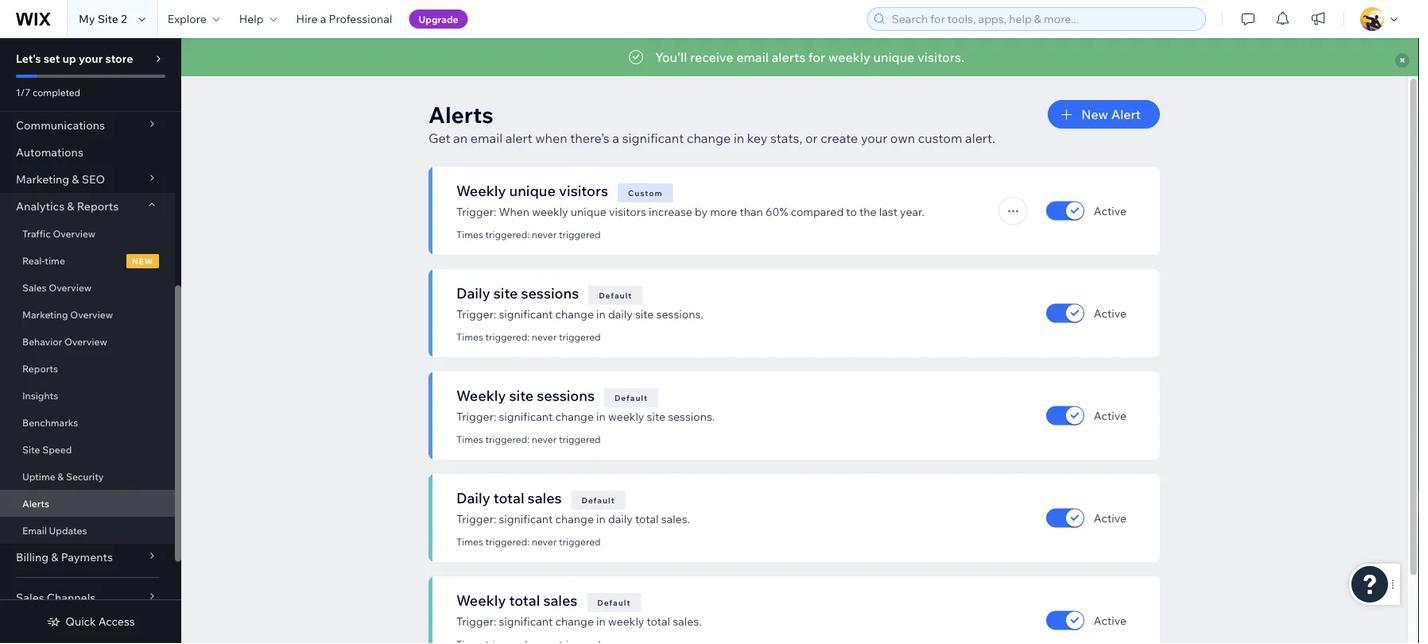 Task type: locate. For each thing, give the bounding box(es) containing it.
compared
[[791, 205, 844, 219]]

2 active from the top
[[1094, 306, 1127, 320]]

trigger:
[[456, 205, 496, 219], [456, 308, 496, 322], [456, 410, 496, 424], [456, 513, 496, 527], [456, 615, 496, 629]]

default up trigger: significant change in weekly total sales.
[[597, 598, 631, 608]]

1 vertical spatial marketing
[[16, 173, 69, 186]]

visitors down custom at the top left of the page
[[609, 205, 646, 219]]

sessions for daily site sessions
[[521, 284, 579, 302]]

triggered for daily site sessions
[[559, 332, 601, 343]]

times triggered: never triggered down daily site sessions
[[456, 332, 601, 343]]

email left alerts
[[736, 49, 769, 65]]

0 vertical spatial reports
[[77, 200, 119, 213]]

times up daily total sales
[[456, 434, 483, 446]]

0 vertical spatial unique
[[873, 49, 915, 65]]

times triggered: never triggered for weekly site sessions
[[456, 434, 601, 446]]

trigger: for daily total sales
[[456, 513, 496, 527]]

marketing inside marketing overview "link"
[[22, 309, 68, 321]]

4 never from the top
[[532, 537, 557, 549]]

never down "trigger: significant change in daily total sales."
[[532, 537, 557, 549]]

sales up trigger: significant change in weekly total sales.
[[543, 592, 577, 610]]

weekly
[[828, 49, 870, 65], [532, 205, 568, 219], [608, 410, 644, 424], [608, 615, 644, 629]]

analytics & reports button
[[0, 193, 175, 220]]

never for daily total sales
[[532, 537, 557, 549]]

done viewing the report? alert
[[181, 38, 1419, 76]]

alerts link
[[0, 491, 175, 518]]

help
[[239, 12, 264, 26]]

triggered: down daily total sales
[[485, 537, 530, 549]]

access
[[98, 615, 135, 629]]

2 horizontal spatial unique
[[873, 49, 915, 65]]

significant down weekly site sessions
[[499, 410, 553, 424]]

times down daily site sessions
[[456, 332, 483, 343]]

1 horizontal spatial your
[[861, 130, 887, 146]]

times for daily site sessions
[[456, 332, 483, 343]]

overview for traffic overview
[[53, 228, 96, 240]]

change
[[687, 130, 731, 146], [555, 308, 594, 322], [555, 410, 594, 424], [555, 513, 594, 527], [555, 615, 594, 629]]

sessions
[[521, 284, 579, 302], [537, 387, 595, 405]]

1 vertical spatial your
[[861, 130, 887, 146]]

default up trigger: significant change in weekly site sessions.
[[615, 393, 648, 403]]

site left 2
[[98, 12, 118, 26]]

1 horizontal spatial visitors
[[609, 205, 646, 219]]

1 triggered: from the top
[[485, 229, 530, 241]]

1 vertical spatial a
[[612, 130, 619, 146]]

to right "compared"
[[846, 205, 857, 219]]

2 daily from the top
[[456, 489, 490, 507]]

a right there's
[[612, 130, 619, 146]]

sales channels button
[[0, 585, 175, 612]]

unique up when
[[509, 182, 556, 200]]

change for daily site sessions
[[555, 308, 594, 322]]

reports down seo
[[77, 200, 119, 213]]

change left key
[[687, 130, 731, 146]]

sales for sales overview
[[22, 282, 47, 294]]

weekly total sales
[[456, 592, 577, 610]]

traffic
[[22, 228, 51, 240]]

key
[[747, 130, 767, 146]]

1 vertical spatial alerts
[[22, 498, 49, 510]]

1 horizontal spatial reports
[[77, 200, 119, 213]]

weekly site sessions
[[456, 387, 595, 405]]

sales
[[22, 282, 47, 294], [16, 592, 44, 605]]

triggered down trigger: significant change in daily site sessions.
[[559, 332, 601, 343]]

4 times from the top
[[456, 537, 483, 549]]

sales for daily total sales
[[528, 489, 562, 507]]

3 never from the top
[[532, 434, 557, 446]]

never down the weekly unique visitors
[[532, 229, 557, 241]]

4 active from the top
[[1094, 512, 1127, 526]]

times triggered: never triggered down weekly site sessions
[[456, 434, 601, 446]]

trigger: down daily total sales
[[456, 513, 496, 527]]

0 horizontal spatial email
[[471, 130, 503, 146]]

1 vertical spatial sales.
[[673, 615, 702, 629]]

stats,
[[770, 130, 802, 146]]

0 vertical spatial sales
[[22, 282, 47, 294]]

marketing right back
[[858, 50, 911, 64]]

0 vertical spatial to
[[844, 50, 855, 64]]

4 triggered from the top
[[559, 537, 601, 549]]

change for daily total sales
[[555, 513, 594, 527]]

sales channels
[[16, 592, 96, 605]]

0 vertical spatial your
[[79, 52, 103, 66]]

sessions up trigger: significant change in weekly site sessions.
[[537, 387, 595, 405]]

1 vertical spatial daily
[[456, 489, 490, 507]]

5 trigger: from the top
[[456, 615, 496, 629]]

1 times from the top
[[456, 229, 483, 241]]

more
[[710, 205, 737, 219]]

2 trigger: from the top
[[456, 308, 496, 322]]

your
[[79, 52, 103, 66], [861, 130, 887, 146]]

& down marketing & seo at the left of page
[[67, 200, 74, 213]]

1 vertical spatial sessions.
[[668, 410, 715, 424]]

0 horizontal spatial site
[[22, 444, 40, 456]]

overview
[[914, 50, 964, 64], [53, 228, 96, 240], [49, 282, 92, 294], [70, 309, 113, 321], [64, 336, 107, 348]]

insights link
[[0, 382, 175, 409]]

0 vertical spatial email
[[736, 49, 769, 65]]

alerts inside alerts get an email alert when there's a significant change in key stats, or create your own custom alert.
[[429, 101, 494, 128]]

than
[[740, 205, 763, 219]]

times triggered: never triggered down when
[[456, 229, 601, 241]]

change down daily site sessions
[[555, 308, 594, 322]]

trigger: down daily site sessions
[[456, 308, 496, 322]]

triggered: down daily site sessions
[[485, 332, 530, 343]]

1 never from the top
[[532, 229, 557, 241]]

2 triggered from the top
[[559, 332, 601, 343]]

1 weekly from the top
[[456, 182, 506, 200]]

4 triggered: from the top
[[485, 537, 530, 549]]

& for security
[[57, 471, 64, 483]]

2 times from the top
[[456, 332, 483, 343]]

alerts inside sidebar element
[[22, 498, 49, 510]]

0 vertical spatial sessions
[[521, 284, 579, 302]]

0 horizontal spatial the
[[707, 49, 727, 65]]

0 vertical spatial a
[[320, 12, 326, 26]]

2 weekly from the top
[[456, 387, 506, 405]]

1 horizontal spatial a
[[612, 130, 619, 146]]

site
[[493, 284, 518, 302], [635, 308, 654, 322], [509, 387, 534, 405], [647, 410, 665, 424]]

triggered: down when
[[485, 229, 530, 241]]

Search for tools, apps, help & more... field
[[887, 8, 1201, 30]]

triggered down trigger: significant change in weekly site sessions.
[[559, 434, 601, 446]]

the left last
[[859, 205, 877, 219]]

triggered: for daily total sales
[[485, 537, 530, 549]]

email
[[736, 49, 769, 65], [471, 130, 503, 146]]

& left seo
[[72, 173, 79, 186]]

3 active from the top
[[1094, 409, 1127, 423]]

a
[[320, 12, 326, 26], [612, 130, 619, 146]]

significant down daily total sales
[[499, 513, 553, 527]]

your right up
[[79, 52, 103, 66]]

sales down billing
[[16, 592, 44, 605]]

significant down weekly total sales
[[499, 615, 553, 629]]

2 vertical spatial weekly
[[456, 592, 506, 610]]

communications button
[[0, 112, 175, 139]]

trigger: down weekly site sessions
[[456, 410, 496, 424]]

marketing & seo
[[16, 173, 105, 186]]

the inside done viewing the report? alert
[[707, 49, 727, 65]]

weekly for weekly unique visitors
[[456, 182, 506, 200]]

triggered for weekly unique visitors
[[559, 229, 601, 241]]

marketing
[[858, 50, 911, 64], [16, 173, 69, 186], [22, 309, 68, 321]]

significant down daily site sessions
[[499, 308, 553, 322]]

3 triggered from the top
[[559, 434, 601, 446]]

& for seo
[[72, 173, 79, 186]]

alerts
[[429, 101, 494, 128], [22, 498, 49, 510]]

& inside "popup button"
[[72, 173, 79, 186]]

visitors down there's
[[559, 182, 608, 200]]

visitors
[[559, 182, 608, 200], [609, 205, 646, 219]]

alerts up an
[[429, 101, 494, 128]]

email inside alert
[[736, 49, 769, 65]]

1 trigger: from the top
[[456, 205, 496, 219]]

site left 'speed'
[[22, 444, 40, 456]]

daily for sessions
[[608, 308, 633, 322]]

1 vertical spatial the
[[859, 205, 877, 219]]

3 trigger: from the top
[[456, 410, 496, 424]]

0 horizontal spatial reports
[[22, 363, 58, 375]]

1/7 completed
[[16, 86, 80, 98]]

1 times triggered: never triggered from the top
[[456, 229, 601, 241]]

0 vertical spatial alerts
[[429, 101, 494, 128]]

new
[[132, 256, 153, 266]]

uptime
[[22, 471, 55, 483]]

the left report?
[[707, 49, 727, 65]]

your inside alerts get an email alert when there's a significant change in key stats, or create your own custom alert.
[[861, 130, 887, 146]]

times for weekly unique visitors
[[456, 229, 483, 241]]

1 horizontal spatial email
[[736, 49, 769, 65]]

2 triggered: from the top
[[485, 332, 530, 343]]

reports inside dropdown button
[[77, 200, 119, 213]]

back
[[816, 50, 842, 64]]

alerts up email
[[22, 498, 49, 510]]

2 never from the top
[[532, 332, 557, 343]]

0 vertical spatial the
[[707, 49, 727, 65]]

marketing up analytics
[[16, 173, 69, 186]]

0 vertical spatial daily
[[608, 308, 633, 322]]

triggered down "trigger: significant change in daily total sales."
[[559, 537, 601, 549]]

billing & payments
[[16, 551, 113, 565]]

1 vertical spatial sales
[[543, 592, 577, 610]]

never down trigger: significant change in weekly site sessions.
[[532, 434, 557, 446]]

new alert
[[1081, 107, 1141, 122]]

times triggered: never triggered down daily total sales
[[456, 537, 601, 549]]

reports
[[77, 200, 119, 213], [22, 363, 58, 375]]

alerts for alerts get an email alert when there's a significant change in key stats, or create your own custom alert.
[[429, 101, 494, 128]]

triggered for weekly site sessions
[[559, 434, 601, 446]]

marketing inside marketing & seo "popup button"
[[16, 173, 69, 186]]

1 vertical spatial sessions
[[537, 387, 595, 405]]

significant for daily total sales
[[499, 513, 553, 527]]

sales up "trigger: significant change in daily total sales."
[[528, 489, 562, 507]]

significant for weekly total sales
[[499, 615, 553, 629]]

change down weekly total sales
[[555, 615, 594, 629]]

4 times triggered: never triggered from the top
[[456, 537, 601, 549]]

speed
[[42, 444, 72, 456]]

email updates link
[[0, 518, 175, 545]]

get
[[429, 130, 450, 146]]

report?
[[729, 49, 775, 65]]

3 triggered: from the top
[[485, 434, 530, 446]]

your inside sidebar element
[[79, 52, 103, 66]]

0 vertical spatial weekly
[[456, 182, 506, 200]]

unique left visitors.
[[873, 49, 915, 65]]

billing & payments button
[[0, 545, 175, 572]]

default up trigger: significant change in daily site sessions.
[[599, 291, 632, 301]]

in for weekly total sales
[[596, 615, 606, 629]]

triggered: down weekly site sessions
[[485, 434, 530, 446]]

0 vertical spatial sales.
[[661, 513, 690, 527]]

sales. for weekly total sales
[[673, 615, 702, 629]]

triggered:
[[485, 229, 530, 241], [485, 332, 530, 343], [485, 434, 530, 446], [485, 537, 530, 549]]

trigger: for weekly unique visitors
[[456, 205, 496, 219]]

default
[[599, 291, 632, 301], [615, 393, 648, 403], [582, 496, 615, 506], [597, 598, 631, 608]]

times up daily site sessions
[[456, 229, 483, 241]]

weekly
[[456, 182, 506, 200], [456, 387, 506, 405], [456, 592, 506, 610]]

1 vertical spatial site
[[22, 444, 40, 456]]

1 vertical spatial email
[[471, 130, 503, 146]]

& right billing
[[51, 551, 58, 565]]

significant
[[622, 130, 684, 146], [499, 308, 553, 322], [499, 410, 553, 424], [499, 513, 553, 527], [499, 615, 553, 629]]

0 vertical spatial site
[[98, 12, 118, 26]]

0 horizontal spatial your
[[79, 52, 103, 66]]

0 vertical spatial sales
[[528, 489, 562, 507]]

0 vertical spatial marketing
[[858, 50, 911, 64]]

3 times triggered: never triggered from the top
[[456, 434, 601, 446]]

email inside alerts get an email alert when there's a significant change in key stats, or create your own custom alert.
[[471, 130, 503, 146]]

reports link
[[0, 355, 175, 382]]

default up "trigger: significant change in daily total sales."
[[582, 496, 615, 506]]

times triggered: never triggered
[[456, 229, 601, 241], [456, 332, 601, 343], [456, 434, 601, 446], [456, 537, 601, 549]]

1 daily from the top
[[456, 284, 490, 302]]

sales
[[528, 489, 562, 507], [543, 592, 577, 610]]

1 horizontal spatial alerts
[[429, 101, 494, 128]]

2 times triggered: never triggered from the top
[[456, 332, 601, 343]]

up
[[62, 52, 76, 66]]

email right an
[[471, 130, 503, 146]]

times down daily total sales
[[456, 537, 483, 549]]

active for weekly site sessions
[[1094, 409, 1127, 423]]

change down weekly site sessions
[[555, 410, 594, 424]]

0 vertical spatial daily
[[456, 284, 490, 302]]

site
[[98, 12, 118, 26], [22, 444, 40, 456]]

custom
[[918, 130, 962, 146]]

sales down real-
[[22, 282, 47, 294]]

overview inside "link"
[[70, 309, 113, 321]]

the
[[707, 49, 727, 65], [859, 205, 877, 219]]

1 horizontal spatial the
[[859, 205, 877, 219]]

year.
[[900, 205, 925, 219]]

5 active from the top
[[1094, 614, 1127, 628]]

sales for sales channels
[[16, 592, 44, 605]]

reports up insights
[[22, 363, 58, 375]]

a right hire
[[320, 12, 326, 26]]

you'll
[[655, 49, 687, 65]]

0 vertical spatial visitors
[[559, 182, 608, 200]]

2 daily from the top
[[608, 513, 633, 527]]

60%
[[766, 205, 788, 219]]

& right uptime
[[57, 471, 64, 483]]

significant up custom at the top left of the page
[[622, 130, 684, 146]]

1 triggered from the top
[[559, 229, 601, 241]]

unique down the weekly unique visitors
[[571, 205, 606, 219]]

triggered down the weekly unique visitors
[[559, 229, 601, 241]]

1 vertical spatial unique
[[509, 182, 556, 200]]

1 vertical spatial sales
[[16, 592, 44, 605]]

sales for weekly total sales
[[543, 592, 577, 610]]

your left own
[[861, 130, 887, 146]]

analytics
[[16, 200, 65, 213]]

behavior
[[22, 336, 62, 348]]

change inside alerts get an email alert when there's a significant change in key stats, or create your own custom alert.
[[687, 130, 731, 146]]

1 horizontal spatial unique
[[571, 205, 606, 219]]

triggered
[[559, 229, 601, 241], [559, 332, 601, 343], [559, 434, 601, 446], [559, 537, 601, 549]]

marketing for marketing & seo
[[16, 173, 69, 186]]

marketing up behavior on the left bottom
[[22, 309, 68, 321]]

trigger: left when
[[456, 205, 496, 219]]

significant for weekly site sessions
[[499, 410, 553, 424]]

2 vertical spatial unique
[[571, 205, 606, 219]]

set
[[43, 52, 60, 66]]

1 vertical spatial weekly
[[456, 387, 506, 405]]

hire a professional link
[[287, 0, 402, 38]]

trigger: down weekly total sales
[[456, 615, 496, 629]]

sales inside dropdown button
[[16, 592, 44, 605]]

3 weekly from the top
[[456, 592, 506, 610]]

default for weekly site sessions
[[615, 393, 648, 403]]

0 horizontal spatial visitors
[[559, 182, 608, 200]]

3 times from the top
[[456, 434, 483, 446]]

1 daily from the top
[[608, 308, 633, 322]]

security
[[66, 471, 104, 483]]

in for daily total sales
[[596, 513, 606, 527]]

0 vertical spatial sessions.
[[656, 308, 703, 322]]

times triggered: never triggered for daily site sessions
[[456, 332, 601, 343]]

custom
[[628, 188, 663, 198]]

to right back
[[844, 50, 855, 64]]

active for daily total sales
[[1094, 512, 1127, 526]]

4 trigger: from the top
[[456, 513, 496, 527]]

weekly unique visitors
[[456, 182, 608, 200]]

never for weekly site sessions
[[532, 434, 557, 446]]

1 vertical spatial daily
[[608, 513, 633, 527]]

seo
[[82, 173, 105, 186]]

change down daily total sales
[[555, 513, 594, 527]]

default for weekly total sales
[[597, 598, 631, 608]]

2 vertical spatial marketing
[[22, 309, 68, 321]]

1 horizontal spatial site
[[98, 12, 118, 26]]

sessions up trigger: significant change in daily site sessions.
[[521, 284, 579, 302]]

never down trigger: significant change in daily site sessions.
[[532, 332, 557, 343]]

a inside alerts get an email alert when there's a significant change in key stats, or create your own custom alert.
[[612, 130, 619, 146]]

trigger: significant change in weekly site sessions.
[[456, 410, 715, 424]]

0 horizontal spatial alerts
[[22, 498, 49, 510]]

times for weekly site sessions
[[456, 434, 483, 446]]

sessions for weekly site sessions
[[537, 387, 595, 405]]

times triggered: never triggered for weekly unique visitors
[[456, 229, 601, 241]]

marketing & seo button
[[0, 166, 175, 193]]

weekly inside alert
[[828, 49, 870, 65]]



Task type: vqa. For each thing, say whether or not it's contained in the screenshot.
site speed link
yes



Task type: describe. For each thing, give the bounding box(es) containing it.
trigger: significant change in daily total sales.
[[456, 513, 690, 527]]

0 horizontal spatial a
[[320, 12, 326, 26]]

sales overview link
[[0, 274, 175, 301]]

alert.
[[965, 130, 995, 146]]

analytics & reports
[[16, 200, 119, 213]]

in inside alerts get an email alert when there's a significant change in key stats, or create your own custom alert.
[[734, 130, 744, 146]]

hire a professional
[[296, 12, 392, 26]]

alerts get an email alert when there's a significant change in key stats, or create your own custom alert.
[[429, 101, 995, 146]]

times triggered: never triggered for daily total sales
[[456, 537, 601, 549]]

benchmarks link
[[0, 409, 175, 436]]

active for weekly total sales
[[1094, 614, 1127, 628]]

professional
[[329, 12, 392, 26]]

viewing
[[657, 49, 704, 65]]

there's
[[570, 130, 610, 146]]

you'll receive email alerts for weekly unique visitors. alert
[[181, 38, 1419, 76]]

trigger: significant change in weekly total sales.
[[456, 615, 702, 629]]

active for daily site sessions
[[1094, 306, 1127, 320]]

done viewing the report?
[[623, 49, 775, 65]]

behavior overview link
[[0, 328, 175, 355]]

unique inside alert
[[873, 49, 915, 65]]

let's
[[16, 52, 41, 66]]

in for daily site sessions
[[596, 308, 606, 322]]

marketing for marketing overview
[[22, 309, 68, 321]]

default for daily total sales
[[582, 496, 615, 506]]

uptime & security
[[22, 471, 104, 483]]

alerts for alerts
[[22, 498, 49, 510]]

daily total sales
[[456, 489, 562, 507]]

time
[[45, 255, 65, 267]]

done
[[623, 49, 655, 65]]

own
[[890, 130, 915, 146]]

explore
[[168, 12, 206, 26]]

overview for sales overview
[[49, 282, 92, 294]]

insights
[[22, 390, 58, 402]]

to inside button
[[844, 50, 855, 64]]

daily for daily total sales
[[456, 489, 490, 507]]

go back to marketing overview button
[[784, 45, 978, 69]]

receive
[[690, 49, 733, 65]]

new
[[1081, 107, 1108, 122]]

sidebar element
[[0, 38, 181, 644]]

1 vertical spatial visitors
[[609, 205, 646, 219]]

new alert button
[[1048, 100, 1160, 129]]

alert
[[1111, 107, 1141, 122]]

& for reports
[[67, 200, 74, 213]]

default for daily site sessions
[[599, 291, 632, 301]]

site inside site speed link
[[22, 444, 40, 456]]

sales. for daily total sales
[[661, 513, 690, 527]]

sessions. for weekly site sessions
[[668, 410, 715, 424]]

payments
[[61, 551, 113, 565]]

triggered: for weekly site sessions
[[485, 434, 530, 446]]

real-
[[22, 255, 45, 267]]

daily site sessions
[[456, 284, 579, 302]]

go
[[798, 50, 814, 64]]

overview inside button
[[914, 50, 964, 64]]

quick
[[65, 615, 96, 629]]

1 vertical spatial reports
[[22, 363, 58, 375]]

help button
[[230, 0, 287, 38]]

benchmarks
[[22, 417, 78, 429]]

triggered for daily total sales
[[559, 537, 601, 549]]

1 vertical spatial to
[[846, 205, 857, 219]]

let's set up your store
[[16, 52, 133, 66]]

you'll receive email alerts for weekly unique visitors.
[[655, 49, 964, 65]]

overview for behavior overview
[[64, 336, 107, 348]]

0 horizontal spatial unique
[[509, 182, 556, 200]]

channels
[[47, 592, 96, 605]]

trigger: significant change in daily site sessions.
[[456, 308, 703, 322]]

upgrade button
[[409, 10, 468, 29]]

marketing overview
[[22, 309, 113, 321]]

for
[[808, 49, 825, 65]]

email updates
[[22, 525, 87, 537]]

never for weekly unique visitors
[[532, 229, 557, 241]]

trigger: when weekly unique visitors increase by more than 60% compared to the last year.
[[456, 205, 925, 219]]

overview for marketing overview
[[70, 309, 113, 321]]

real-time
[[22, 255, 65, 267]]

quick access
[[65, 615, 135, 629]]

sessions. for daily site sessions
[[656, 308, 703, 322]]

automations link
[[0, 139, 175, 166]]

visitors.
[[917, 49, 964, 65]]

in for weekly site sessions
[[596, 410, 606, 424]]

trigger: for daily site sessions
[[456, 308, 496, 322]]

significant inside alerts get an email alert when there's a significant change in key stats, or create your own custom alert.
[[622, 130, 684, 146]]

significant for daily site sessions
[[499, 308, 553, 322]]

trigger: for weekly site sessions
[[456, 410, 496, 424]]

change for weekly total sales
[[555, 615, 594, 629]]

go back to marketing overview
[[798, 50, 964, 64]]

2
[[121, 12, 127, 26]]

daily for daily site sessions
[[456, 284, 490, 302]]

hire
[[296, 12, 318, 26]]

communications
[[16, 118, 105, 132]]

weekly for weekly total sales
[[456, 592, 506, 610]]

marketing inside go back to marketing overview button
[[858, 50, 911, 64]]

upgrade
[[418, 13, 458, 25]]

site speed
[[22, 444, 72, 456]]

weekly for weekly site sessions
[[456, 387, 506, 405]]

times for daily total sales
[[456, 537, 483, 549]]

store
[[105, 52, 133, 66]]

billing
[[16, 551, 49, 565]]

triggered: for daily site sessions
[[485, 332, 530, 343]]

uptime & security link
[[0, 464, 175, 491]]

marketing overview link
[[0, 301, 175, 328]]

triggered: for weekly unique visitors
[[485, 229, 530, 241]]

1 active from the top
[[1094, 204, 1127, 218]]

last
[[879, 205, 898, 219]]

& for payments
[[51, 551, 58, 565]]

create
[[821, 130, 858, 146]]

traffic overview
[[22, 228, 96, 240]]

or
[[805, 130, 818, 146]]

by
[[695, 205, 708, 219]]

daily for sales
[[608, 513, 633, 527]]

an
[[453, 130, 468, 146]]

quick access button
[[46, 615, 135, 630]]

traffic overview link
[[0, 220, 175, 247]]

automations
[[16, 145, 83, 159]]

trigger: for weekly total sales
[[456, 615, 496, 629]]

updates
[[49, 525, 87, 537]]

change for weekly site sessions
[[555, 410, 594, 424]]

never for daily site sessions
[[532, 332, 557, 343]]

when
[[499, 205, 530, 219]]

alerts
[[772, 49, 806, 65]]

my site 2
[[79, 12, 127, 26]]

behavior overview
[[22, 336, 107, 348]]

when
[[535, 130, 567, 146]]

my
[[79, 12, 95, 26]]



